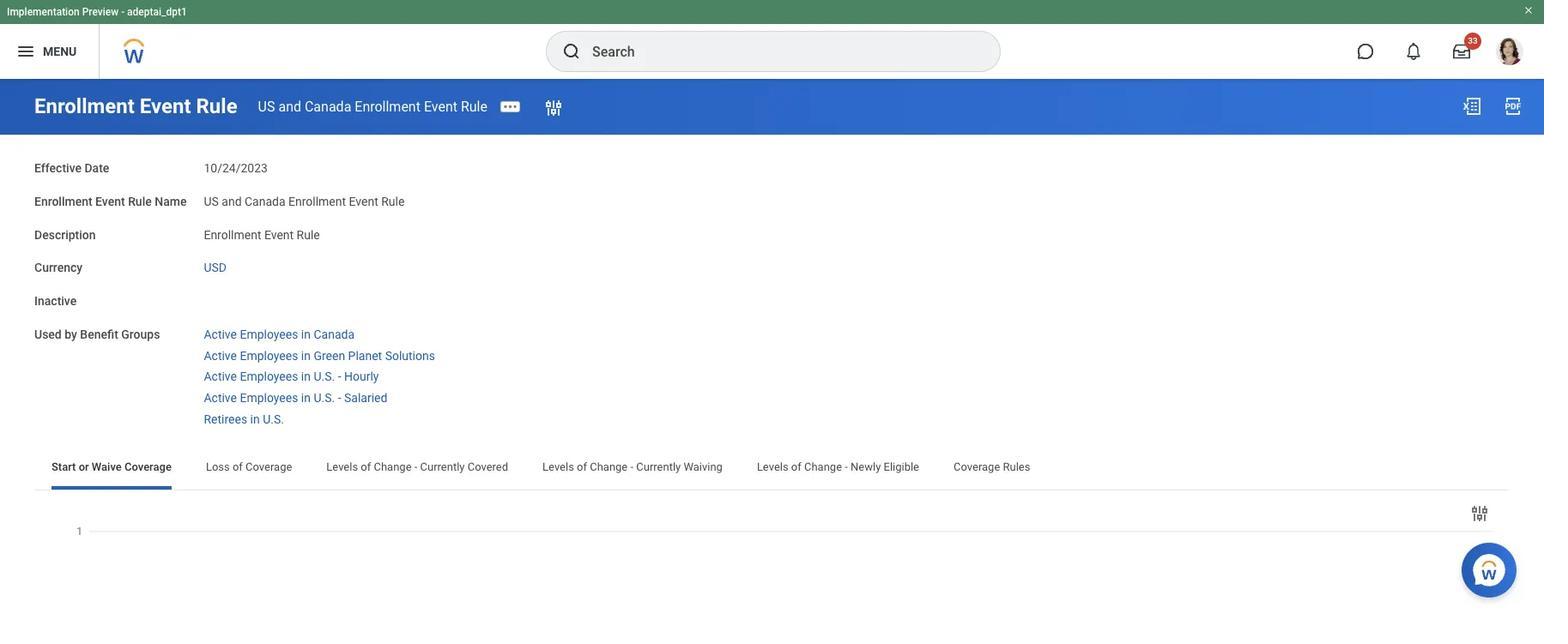 Task type: vqa. For each thing, say whether or not it's contained in the screenshot.
chevron down small image
no



Task type: describe. For each thing, give the bounding box(es) containing it.
waiving
[[684, 461, 723, 473]]

active employees in u.s. - hourly
[[204, 370, 379, 384]]

- left "waiving"
[[631, 461, 634, 473]]

2 coverage from the left
[[246, 461, 292, 473]]

33
[[1468, 36, 1478, 46]]

u.s. for hourly
[[314, 370, 335, 384]]

loss
[[206, 461, 230, 473]]

in for hourly
[[301, 370, 311, 384]]

used
[[34, 328, 62, 341]]

close environment banner image
[[1524, 5, 1534, 15]]

10/24/2023
[[204, 161, 268, 175]]

employees for active employees in green planet solutions
[[240, 349, 298, 363]]

effective
[[34, 161, 82, 175]]

export to excel image
[[1462, 96, 1483, 117]]

in for solutions
[[301, 349, 311, 363]]

- left covered
[[414, 461, 418, 473]]

currently for waiving
[[636, 461, 681, 473]]

solutions
[[385, 349, 435, 363]]

active employees in canada link
[[204, 324, 355, 341]]

Search Workday  search field
[[592, 33, 965, 70]]

change for levels of change - newly eligible
[[804, 461, 842, 473]]

active employees in u.s. - salaried link
[[204, 388, 388, 405]]

of for levels of change - currently waiving
[[577, 461, 587, 473]]

and for enrollment event rule name element
[[222, 195, 242, 208]]

retirees
[[204, 413, 247, 426]]

view printable version (pdf) image
[[1503, 96, 1524, 117]]

configure and view chart data image
[[1470, 504, 1490, 524]]

notifications large image
[[1405, 43, 1423, 60]]

usd
[[204, 261, 227, 275]]

rules
[[1003, 461, 1031, 473]]

active employees in u.s. - salaried
[[204, 392, 388, 405]]

description
[[34, 228, 96, 242]]

planet
[[348, 349, 382, 363]]

menu banner
[[0, 0, 1545, 79]]

start or waive coverage
[[52, 461, 172, 473]]

used by benefit groups
[[34, 328, 160, 341]]

by
[[65, 328, 77, 341]]

start
[[52, 461, 76, 473]]

2 vertical spatial u.s.
[[263, 413, 284, 426]]

active employees in green planet solutions link
[[204, 346, 435, 363]]

tab list inside enrollment event rule main content
[[34, 449, 1510, 490]]

currency
[[34, 261, 82, 275]]

u.s. for salaried
[[314, 392, 335, 405]]

levels of change - currently covered
[[327, 461, 508, 473]]

active employees in u.s. - hourly link
[[204, 367, 379, 384]]

inactive
[[34, 294, 77, 308]]

description element
[[204, 218, 320, 243]]

rule inside description element
[[297, 228, 320, 242]]

groups
[[121, 328, 160, 341]]

newly
[[851, 461, 881, 473]]

inbox large image
[[1454, 43, 1471, 60]]

canada for us and canada enrollment event rule "link"
[[305, 98, 351, 115]]

us and canada enrollment event rule for enrollment event rule name element
[[204, 195, 405, 208]]

in right retirees
[[250, 413, 260, 426]]

levels for levels of change - currently covered
[[327, 461, 358, 473]]

employees for active employees in u.s. - salaried
[[240, 392, 298, 405]]

implementation
[[7, 6, 80, 18]]

levels for levels of change - newly eligible
[[757, 461, 789, 473]]

covered
[[468, 461, 508, 473]]

justify image
[[15, 41, 36, 62]]

and for us and canada enrollment event rule "link"
[[279, 98, 301, 115]]

benefit
[[80, 328, 118, 341]]



Task type: locate. For each thing, give the bounding box(es) containing it.
active for active employees in green planet solutions
[[204, 349, 237, 363]]

waive
[[92, 461, 122, 473]]

us for us and canada enrollment event rule "link"
[[258, 98, 275, 115]]

us up effective date element
[[258, 98, 275, 115]]

enrollment event rule up usd link
[[204, 228, 320, 242]]

in inside 'link'
[[301, 370, 311, 384]]

canada inside enrollment event rule name element
[[245, 195, 286, 208]]

event inside description element
[[264, 228, 294, 242]]

2 of from the left
[[361, 461, 371, 473]]

in up 'active employees in u.s. - salaried' link
[[301, 370, 311, 384]]

3 change from the left
[[804, 461, 842, 473]]

0 vertical spatial and
[[279, 98, 301, 115]]

coverage left rules
[[954, 461, 1000, 473]]

event
[[140, 94, 191, 118], [424, 98, 458, 115], [95, 195, 125, 208], [349, 195, 378, 208], [264, 228, 294, 242]]

u.s. down active employees in u.s. - hourly
[[314, 392, 335, 405]]

change
[[374, 461, 412, 473], [590, 461, 628, 473], [804, 461, 842, 473]]

active inside 'link'
[[204, 370, 237, 384]]

3 levels from the left
[[757, 461, 789, 473]]

active employees in green planet solutions
[[204, 349, 435, 363]]

2 employees from the top
[[240, 349, 298, 363]]

3 active from the top
[[204, 370, 237, 384]]

menu
[[43, 44, 77, 58]]

1 vertical spatial canada
[[245, 195, 286, 208]]

3 employees from the top
[[240, 370, 298, 384]]

active
[[204, 328, 237, 341], [204, 349, 237, 363], [204, 370, 237, 384], [204, 392, 237, 405]]

coverage rules
[[954, 461, 1031, 473]]

tab list containing start or waive coverage
[[34, 449, 1510, 490]]

2 horizontal spatial levels
[[757, 461, 789, 473]]

us and canada enrollment event rule for us and canada enrollment event rule "link"
[[258, 98, 488, 115]]

1 horizontal spatial and
[[279, 98, 301, 115]]

in left green
[[301, 349, 311, 363]]

4 active from the top
[[204, 392, 237, 405]]

change for levels of change - currently covered
[[374, 461, 412, 473]]

name
[[155, 195, 187, 208]]

currently left "waiving"
[[636, 461, 681, 473]]

1 currently from the left
[[420, 461, 465, 473]]

enrollment event rule up date
[[34, 94, 237, 118]]

u.s. down active employees in green planet solutions
[[314, 370, 335, 384]]

levels
[[327, 461, 358, 473], [543, 461, 574, 473], [757, 461, 789, 473]]

event inside enrollment event rule name element
[[349, 195, 378, 208]]

- left hourly on the left bottom
[[338, 370, 341, 384]]

profile logan mcneil image
[[1496, 38, 1524, 69]]

u.s. down the active employees in u.s. - salaried
[[263, 413, 284, 426]]

effective date element
[[204, 151, 268, 177]]

us for enrollment event rule name element
[[204, 195, 219, 208]]

levels right "waiving"
[[757, 461, 789, 473]]

canada for enrollment event rule name element
[[245, 195, 286, 208]]

retirees in u.s.
[[204, 413, 284, 426]]

levels right covered
[[543, 461, 574, 473]]

1 active from the top
[[204, 328, 237, 341]]

1 horizontal spatial coverage
[[246, 461, 292, 473]]

employees inside 'link'
[[240, 370, 298, 384]]

retirees in u.s. link
[[204, 409, 284, 426]]

1 vertical spatial and
[[222, 195, 242, 208]]

in down active employees in u.s. - hourly
[[301, 392, 311, 405]]

employees up 'active employees in u.s. - salaried' link
[[240, 370, 298, 384]]

rule
[[196, 94, 237, 118], [461, 98, 488, 115], [128, 195, 152, 208], [381, 195, 405, 208], [297, 228, 320, 242]]

levels of change - currently waiving
[[543, 461, 723, 473]]

enrollment inside description element
[[204, 228, 261, 242]]

levels for levels of change - currently waiving
[[543, 461, 574, 473]]

0 horizontal spatial coverage
[[124, 461, 172, 473]]

1 change from the left
[[374, 461, 412, 473]]

menu button
[[0, 24, 99, 79]]

coverage right the waive
[[124, 461, 172, 473]]

- left newly
[[845, 461, 848, 473]]

active employees in canada
[[204, 328, 355, 341]]

enrollment
[[34, 94, 135, 118], [355, 98, 421, 115], [34, 195, 92, 208], [289, 195, 346, 208], [204, 228, 261, 242]]

employees up 'active employees in u.s. - hourly' 'link'
[[240, 328, 298, 341]]

enrollment event rule main content
[[0, 79, 1545, 626]]

0 horizontal spatial levels
[[327, 461, 358, 473]]

2 currently from the left
[[636, 461, 681, 473]]

0 vertical spatial u.s.
[[314, 370, 335, 384]]

levels of change - newly eligible
[[757, 461, 920, 473]]

in
[[301, 328, 311, 341], [301, 349, 311, 363], [301, 370, 311, 384], [301, 392, 311, 405], [250, 413, 260, 426]]

in inside "link"
[[301, 349, 311, 363]]

of for loss of coverage
[[233, 461, 243, 473]]

employees down active employees in u.s. - hourly
[[240, 392, 298, 405]]

0 vertical spatial canada
[[305, 98, 351, 115]]

levels down salaried
[[327, 461, 358, 473]]

2 active from the top
[[204, 349, 237, 363]]

hourly
[[344, 370, 379, 384]]

in for salaried
[[301, 392, 311, 405]]

currently left covered
[[420, 461, 465, 473]]

3 coverage from the left
[[954, 461, 1000, 473]]

1 levels from the left
[[327, 461, 358, 473]]

of for levels of change - newly eligible
[[791, 461, 802, 473]]

1 coverage from the left
[[124, 461, 172, 473]]

2 horizontal spatial coverage
[[954, 461, 1000, 473]]

in up active employees in green planet solutions "link"
[[301, 328, 311, 341]]

2 levels from the left
[[543, 461, 574, 473]]

0 horizontal spatial us
[[204, 195, 219, 208]]

active inside "link"
[[204, 349, 237, 363]]

adeptai_dpt1
[[127, 6, 187, 18]]

preview
[[82, 6, 119, 18]]

active for active employees in u.s. - salaried
[[204, 392, 237, 405]]

1 vertical spatial us and canada enrollment event rule
[[204, 195, 405, 208]]

us
[[258, 98, 275, 115], [204, 195, 219, 208]]

active for active employees in canada
[[204, 328, 237, 341]]

us inside enrollment event rule name element
[[204, 195, 219, 208]]

u.s. inside 'link'
[[314, 370, 335, 384]]

canada inside items selected list
[[314, 328, 355, 341]]

0 vertical spatial us
[[258, 98, 275, 115]]

1 vertical spatial enrollment event rule
[[204, 228, 320, 242]]

- left salaried
[[338, 392, 341, 405]]

- inside menu banner
[[121, 6, 125, 18]]

0 horizontal spatial currently
[[420, 461, 465, 473]]

1 employees from the top
[[240, 328, 298, 341]]

-
[[121, 6, 125, 18], [338, 370, 341, 384], [338, 392, 341, 405], [414, 461, 418, 473], [631, 461, 634, 473], [845, 461, 848, 473]]

and
[[279, 98, 301, 115], [222, 195, 242, 208]]

currently for covered
[[420, 461, 465, 473]]

implementation preview -   adeptai_dpt1
[[7, 6, 187, 18]]

salaried
[[344, 392, 388, 405]]

us right name
[[204, 195, 219, 208]]

coverage right loss
[[246, 461, 292, 473]]

4 employees from the top
[[240, 392, 298, 405]]

1 horizontal spatial change
[[590, 461, 628, 473]]

search image
[[562, 41, 582, 62]]

0 horizontal spatial and
[[222, 195, 242, 208]]

1 horizontal spatial currently
[[636, 461, 681, 473]]

effective date
[[34, 161, 109, 175]]

enrollment event rule name element
[[204, 184, 405, 210]]

canada
[[305, 98, 351, 115], [245, 195, 286, 208], [314, 328, 355, 341]]

- right preview
[[121, 6, 125, 18]]

employees
[[240, 328, 298, 341], [240, 349, 298, 363], [240, 370, 298, 384], [240, 392, 298, 405]]

and inside enrollment event rule name element
[[222, 195, 242, 208]]

us and canada enrollment event rule
[[258, 98, 488, 115], [204, 195, 405, 208]]

0 horizontal spatial change
[[374, 461, 412, 473]]

employees inside "link"
[[240, 349, 298, 363]]

enrollment event rule name
[[34, 195, 187, 208]]

- inside 'link'
[[338, 370, 341, 384]]

enrollment event rule
[[34, 94, 237, 118], [204, 228, 320, 242]]

currently
[[420, 461, 465, 473], [636, 461, 681, 473]]

of for levels of change - currently covered
[[361, 461, 371, 473]]

us and canada enrollment event rule link
[[258, 98, 488, 115]]

1 vertical spatial us
[[204, 195, 219, 208]]

1 vertical spatial u.s.
[[314, 392, 335, 405]]

1 of from the left
[[233, 461, 243, 473]]

employees down 'active employees in canada'
[[240, 349, 298, 363]]

u.s.
[[314, 370, 335, 384], [314, 392, 335, 405], [263, 413, 284, 426]]

1 horizontal spatial levels
[[543, 461, 574, 473]]

green
[[314, 349, 345, 363]]

4 of from the left
[[791, 461, 802, 473]]

usd link
[[204, 258, 227, 275]]

employees for active employees in canada
[[240, 328, 298, 341]]

eligible
[[884, 461, 920, 473]]

0 vertical spatial us and canada enrollment event rule
[[258, 98, 488, 115]]

2 change from the left
[[590, 461, 628, 473]]

33 button
[[1443, 33, 1482, 70]]

3 of from the left
[[577, 461, 587, 473]]

coverage
[[124, 461, 172, 473], [246, 461, 292, 473], [954, 461, 1000, 473]]

active for active employees in u.s. - hourly
[[204, 370, 237, 384]]

2 vertical spatial canada
[[314, 328, 355, 341]]

items selected list
[[204, 324, 463, 428]]

date
[[85, 161, 109, 175]]

change selection image
[[543, 98, 564, 119]]

or
[[79, 461, 89, 473]]

of
[[233, 461, 243, 473], [361, 461, 371, 473], [577, 461, 587, 473], [791, 461, 802, 473]]

1 horizontal spatial us
[[258, 98, 275, 115]]

2 horizontal spatial change
[[804, 461, 842, 473]]

loss of coverage
[[206, 461, 292, 473]]

employees for active employees in u.s. - hourly
[[240, 370, 298, 384]]

tab list
[[34, 449, 1510, 490]]

change for levels of change - currently waiving
[[590, 461, 628, 473]]

0 vertical spatial enrollment event rule
[[34, 94, 237, 118]]



